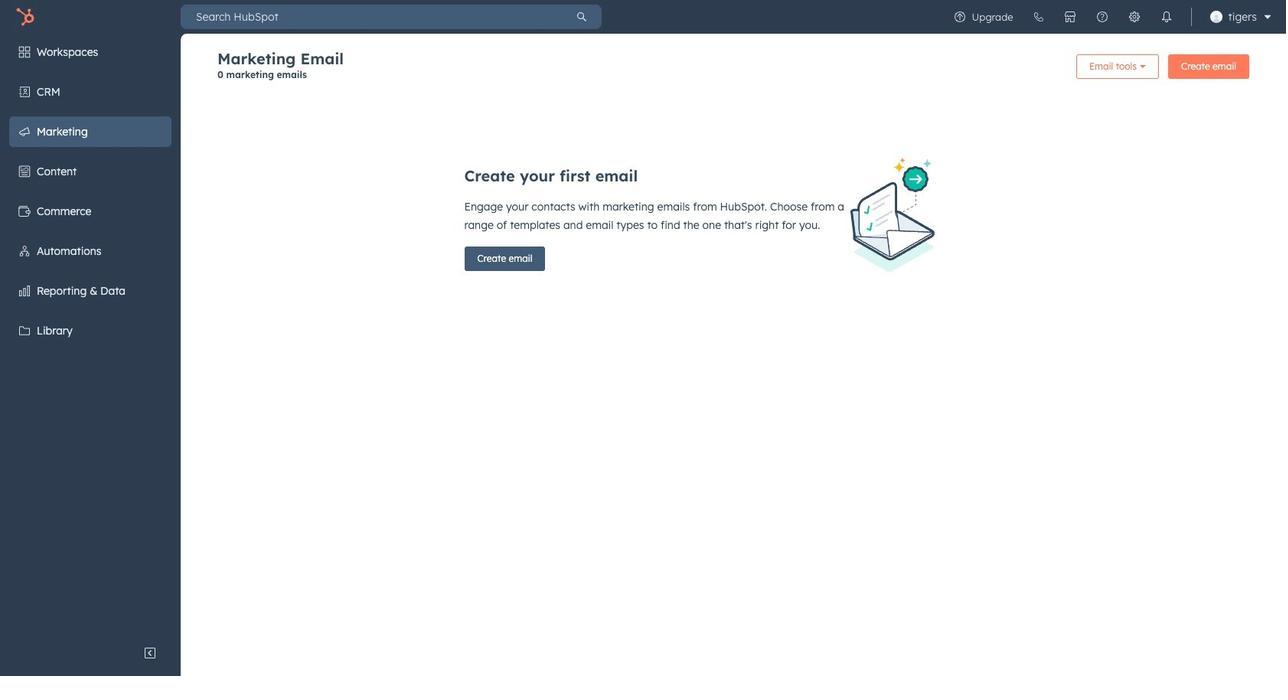 Task type: locate. For each thing, give the bounding box(es) containing it.
Search HubSpot search field
[[181, 5, 562, 29]]

help image
[[1096, 11, 1108, 23]]

notifications image
[[1160, 11, 1173, 23]]

banner
[[217, 49, 1250, 90]]

menu
[[944, 0, 1277, 34], [0, 34, 181, 638]]

howard n/a image
[[1210, 11, 1222, 23]]



Task type: describe. For each thing, give the bounding box(es) containing it.
1 horizontal spatial menu
[[944, 0, 1277, 34]]

settings image
[[1128, 11, 1141, 23]]

marketplaces image
[[1064, 11, 1076, 23]]

0 horizontal spatial menu
[[0, 34, 181, 638]]



Task type: vqa. For each thing, say whether or not it's contained in the screenshot.
the In Optimize you'll find all the tools you need to boost your search rankings
no



